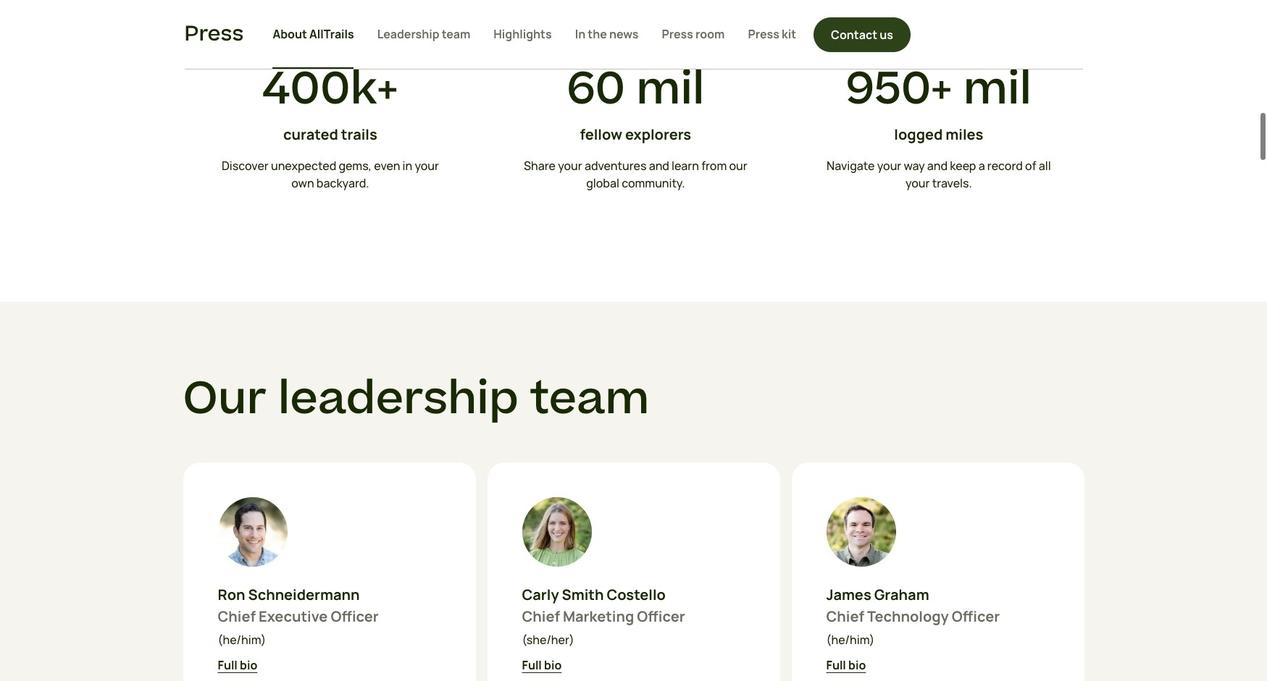 Task type: vqa. For each thing, say whether or not it's contained in the screenshot.
Park within the in Gates of the Arctic National Park and Preserve
no



Task type: describe. For each thing, give the bounding box(es) containing it.
bio for executive
[[240, 658, 257, 674]]

highlights
[[494, 26, 552, 42]]

smith
[[562, 586, 604, 605]]

in
[[403, 158, 412, 174]]

leadership
[[377, 26, 440, 42]]

950+ mil logged miles
[[846, 58, 1032, 144]]

chief inside carly smith costello chief marketing officer (she/her)
[[522, 608, 560, 627]]

own
[[291, 176, 314, 192]]

global
[[586, 176, 620, 192]]

cookie consent banner dialog
[[17, 613, 1250, 665]]

full for chief marketing officer
[[522, 658, 542, 674]]

james
[[826, 586, 872, 605]]

community.
[[622, 176, 685, 192]]

full bio button for chief executive officer
[[218, 657, 257, 674]]

graham
[[874, 586, 929, 605]]

your down 'way'
[[906, 176, 930, 192]]

ron
[[218, 586, 245, 605]]

and for 950+
[[927, 158, 948, 174]]

in the news
[[575, 26, 639, 42]]

400k+
[[263, 58, 398, 122]]

press for press
[[184, 19, 244, 49]]

logged
[[894, 125, 943, 144]]

carly smith costello chief marketing officer (she/her)
[[522, 586, 685, 649]]

ron schneidermann chief executive officer (he/him)
[[218, 586, 379, 649]]

curated
[[283, 125, 338, 144]]

news
[[610, 26, 639, 42]]

full bio for chief technology officer
[[826, 658, 866, 674]]

marketing
[[563, 608, 634, 627]]

your inside discover unexpected gems, even in your own backyard.
[[415, 158, 439, 174]]

contact us
[[831, 26, 893, 42]]

james graham chief technology officer (he/him)
[[826, 586, 1000, 649]]

chief for james
[[826, 608, 865, 627]]

unexpected
[[271, 158, 336, 174]]

leadership
[[278, 368, 519, 432]]

kit
[[782, 26, 796, 42]]

400k+ curated trails
[[263, 58, 398, 144]]

press room
[[662, 26, 725, 42]]

press room button
[[662, 0, 725, 69]]

executive
[[259, 608, 328, 627]]

carly
[[522, 586, 559, 605]]

press kit
[[748, 26, 796, 42]]

alltrails
[[309, 26, 354, 42]]

our leadership team
[[183, 368, 650, 432]]

full for chief executive officer
[[218, 658, 238, 674]]

miles
[[946, 125, 984, 144]]

schneidermann
[[248, 586, 360, 605]]

full bio for chief marketing officer
[[522, 658, 562, 674]]

of
[[1025, 158, 1037, 174]]

fellow
[[580, 125, 622, 144]]



Task type: locate. For each thing, give the bounding box(es) containing it.
mil inside 60 mil fellow explorers
[[636, 58, 705, 122]]

team
[[442, 26, 471, 42], [530, 368, 650, 432]]

1 horizontal spatial bio
[[544, 658, 562, 674]]

0 horizontal spatial team
[[442, 26, 471, 42]]

full bio button for chief technology officer
[[826, 657, 866, 674]]

share your adventures and learn from our global community.
[[524, 158, 748, 192]]

60 mil fellow explorers
[[567, 58, 705, 144]]

1 horizontal spatial press
[[662, 26, 693, 42]]

bio down ron schneidermann chief executive officer (he/him)
[[240, 658, 257, 674]]

full bio button down james
[[826, 657, 866, 674]]

discover
[[222, 158, 269, 174]]

team inside "button"
[[442, 26, 471, 42]]

share
[[524, 158, 556, 174]]

us
[[880, 26, 893, 42]]

3 bio from the left
[[849, 658, 866, 674]]

(he/him) for executive
[[218, 633, 266, 649]]

full bio button
[[218, 657, 257, 674], [522, 657, 562, 674], [826, 657, 866, 674]]

full bio button for chief marketing officer
[[522, 657, 562, 674]]

bio
[[240, 658, 257, 674], [544, 658, 562, 674], [849, 658, 866, 674]]

0 horizontal spatial chief
[[218, 608, 256, 627]]

our
[[183, 368, 267, 432]]

3 full bio from the left
[[826, 658, 866, 674]]

your inside share your adventures and learn from our global community.
[[558, 158, 582, 174]]

gems,
[[339, 158, 372, 174]]

2 horizontal spatial chief
[[826, 608, 865, 627]]

chief down ron
[[218, 608, 256, 627]]

dialog
[[0, 0, 1267, 682]]

costello
[[607, 586, 666, 605]]

0 horizontal spatial and
[[649, 158, 669, 174]]

your
[[415, 158, 439, 174], [558, 158, 582, 174], [877, 158, 902, 174], [906, 176, 930, 192]]

0 horizontal spatial mil
[[636, 58, 705, 122]]

2 horizontal spatial press
[[748, 26, 780, 42]]

even
[[374, 158, 400, 174]]

chief inside ron schneidermann chief executive officer (he/him)
[[218, 608, 256, 627]]

from
[[702, 158, 727, 174]]

officer right technology at the right bottom
[[952, 608, 1000, 627]]

1 mil from the left
[[636, 58, 705, 122]]

press kit button
[[748, 0, 796, 69]]

tab list containing about alltrails
[[273, 0, 796, 69]]

record
[[988, 158, 1023, 174]]

chief inside james graham chief technology officer (he/him)
[[826, 608, 865, 627]]

tab list
[[273, 0, 796, 69]]

in the news button
[[575, 0, 639, 69]]

0 horizontal spatial full
[[218, 658, 238, 674]]

officer
[[331, 608, 379, 627], [637, 608, 685, 627], [952, 608, 1000, 627]]

officer inside james graham chief technology officer (he/him)
[[952, 608, 1000, 627]]

your right share
[[558, 158, 582, 174]]

officer down costello
[[637, 608, 685, 627]]

1 and from the left
[[649, 158, 669, 174]]

the
[[588, 26, 607, 42]]

1 horizontal spatial full bio
[[522, 658, 562, 674]]

mil up the miles
[[964, 58, 1032, 122]]

2 full from the left
[[522, 658, 542, 674]]

discover unexpected gems, even in your own backyard.
[[222, 158, 439, 192]]

and up the community.
[[649, 158, 669, 174]]

full bio button down ron
[[218, 657, 257, 674]]

1 horizontal spatial and
[[927, 158, 948, 174]]

1 bio from the left
[[240, 658, 257, 674]]

0 horizontal spatial bio
[[240, 658, 257, 674]]

contact
[[831, 26, 878, 42]]

your left 'way'
[[877, 158, 902, 174]]

0 horizontal spatial officer
[[331, 608, 379, 627]]

1 vertical spatial team
[[530, 368, 650, 432]]

3 officer from the left
[[952, 608, 1000, 627]]

1 full bio from the left
[[218, 658, 257, 674]]

full bio for chief executive officer
[[218, 658, 257, 674]]

(he/him)
[[218, 633, 266, 649], [826, 633, 875, 649]]

full down the (she/her)
[[522, 658, 542, 674]]

adventures
[[585, 158, 647, 174]]

1 horizontal spatial chief
[[522, 608, 560, 627]]

0 horizontal spatial (he/him)
[[218, 633, 266, 649]]

full down ron
[[218, 658, 238, 674]]

1 horizontal spatial (he/him)
[[826, 633, 875, 649]]

2 horizontal spatial full bio
[[826, 658, 866, 674]]

full bio
[[218, 658, 257, 674], [522, 658, 562, 674], [826, 658, 866, 674]]

your right in
[[415, 158, 439, 174]]

press for press kit
[[748, 26, 780, 42]]

1 full from the left
[[218, 658, 238, 674]]

0 horizontal spatial full bio button
[[218, 657, 257, 674]]

1 horizontal spatial mil
[[964, 58, 1032, 122]]

2 bio from the left
[[544, 658, 562, 674]]

(he/him) down ron
[[218, 633, 266, 649]]

press
[[184, 19, 244, 49], [662, 26, 693, 42], [748, 26, 780, 42]]

3 chief from the left
[[826, 608, 865, 627]]

press for press room
[[662, 26, 693, 42]]

mil for 60 mil
[[636, 58, 705, 122]]

(he/him) for technology
[[826, 633, 875, 649]]

(he/him) down james
[[826, 633, 875, 649]]

a
[[979, 158, 985, 174]]

technology
[[867, 608, 949, 627]]

3 full from the left
[[826, 658, 846, 674]]

60
[[567, 58, 625, 122]]

(he/him) inside ron schneidermann chief executive officer (he/him)
[[218, 633, 266, 649]]

bio for technology
[[849, 658, 866, 674]]

navigate
[[827, 158, 875, 174]]

and inside 'navigate your way and keep a record of all your travels.'
[[927, 158, 948, 174]]

about alltrails button
[[273, 0, 354, 69]]

0 vertical spatial team
[[442, 26, 471, 42]]

0 horizontal spatial full bio
[[218, 658, 257, 674]]

chief down carly
[[522, 608, 560, 627]]

mil
[[636, 58, 705, 122], [964, 58, 1032, 122]]

and up travels.
[[927, 158, 948, 174]]

1 horizontal spatial full bio button
[[522, 657, 562, 674]]

our
[[729, 158, 748, 174]]

full bio down the (she/her)
[[522, 658, 562, 674]]

officer inside carly smith costello chief marketing officer (she/her)
[[637, 608, 685, 627]]

full bio down james
[[826, 658, 866, 674]]

2 full bio from the left
[[522, 658, 562, 674]]

mil for 950+ mil
[[964, 58, 1032, 122]]

2 horizontal spatial bio
[[849, 658, 866, 674]]

full bio button down the (she/her)
[[522, 657, 562, 674]]

(she/her)
[[522, 633, 574, 649]]

contact us link
[[814, 17, 911, 52]]

officer for james graham
[[952, 608, 1000, 627]]

bio for chief
[[544, 658, 562, 674]]

2 chief from the left
[[522, 608, 560, 627]]

1 (he/him) from the left
[[218, 633, 266, 649]]

2 horizontal spatial full bio button
[[826, 657, 866, 674]]

2 horizontal spatial full
[[826, 658, 846, 674]]

full
[[218, 658, 238, 674], [522, 658, 542, 674], [826, 658, 846, 674]]

2 officer from the left
[[637, 608, 685, 627]]

1 officer from the left
[[331, 608, 379, 627]]

highlights button
[[494, 0, 552, 69]]

in
[[575, 26, 586, 42]]

leadership team button
[[377, 0, 471, 69]]

2 (he/him) from the left
[[826, 633, 875, 649]]

backyard.
[[317, 176, 369, 192]]

about
[[273, 26, 307, 42]]

full for chief technology officer
[[826, 658, 846, 674]]

0 horizontal spatial press
[[184, 19, 244, 49]]

mil up explorers
[[636, 58, 705, 122]]

full down james
[[826, 658, 846, 674]]

1 full bio button from the left
[[218, 657, 257, 674]]

bio down james
[[849, 658, 866, 674]]

2 full bio button from the left
[[522, 657, 562, 674]]

2 horizontal spatial officer
[[952, 608, 1000, 627]]

full bio down ron
[[218, 658, 257, 674]]

950+
[[846, 58, 952, 122]]

officer inside ron schneidermann chief executive officer (he/him)
[[331, 608, 379, 627]]

keep
[[950, 158, 976, 174]]

room
[[696, 26, 725, 42]]

navigate your way and keep a record of all your travels.
[[827, 158, 1051, 192]]

2 and from the left
[[927, 158, 948, 174]]

chief
[[218, 608, 256, 627], [522, 608, 560, 627], [826, 608, 865, 627]]

and
[[649, 158, 669, 174], [927, 158, 948, 174]]

1 horizontal spatial officer
[[637, 608, 685, 627]]

2 mil from the left
[[964, 58, 1032, 122]]

explorers
[[625, 125, 691, 144]]

learn
[[672, 158, 699, 174]]

trails
[[341, 125, 377, 144]]

3 full bio button from the left
[[826, 657, 866, 674]]

bio down the (she/her)
[[544, 658, 562, 674]]

travels.
[[932, 176, 972, 192]]

officer down schneidermann
[[331, 608, 379, 627]]

1 horizontal spatial team
[[530, 368, 650, 432]]

way
[[904, 158, 925, 174]]

and inside share your adventures and learn from our global community.
[[649, 158, 669, 174]]

chief for ron
[[218, 608, 256, 627]]

and for 60
[[649, 158, 669, 174]]

leadership team
[[377, 26, 471, 42]]

all
[[1039, 158, 1051, 174]]

(he/him) inside james graham chief technology officer (he/him)
[[826, 633, 875, 649]]

1 horizontal spatial full
[[522, 658, 542, 674]]

about alltrails
[[273, 26, 354, 42]]

mil inside 950+ mil logged miles
[[964, 58, 1032, 122]]

officer for ron schneidermann
[[331, 608, 379, 627]]

chief down james
[[826, 608, 865, 627]]

1 chief from the left
[[218, 608, 256, 627]]



